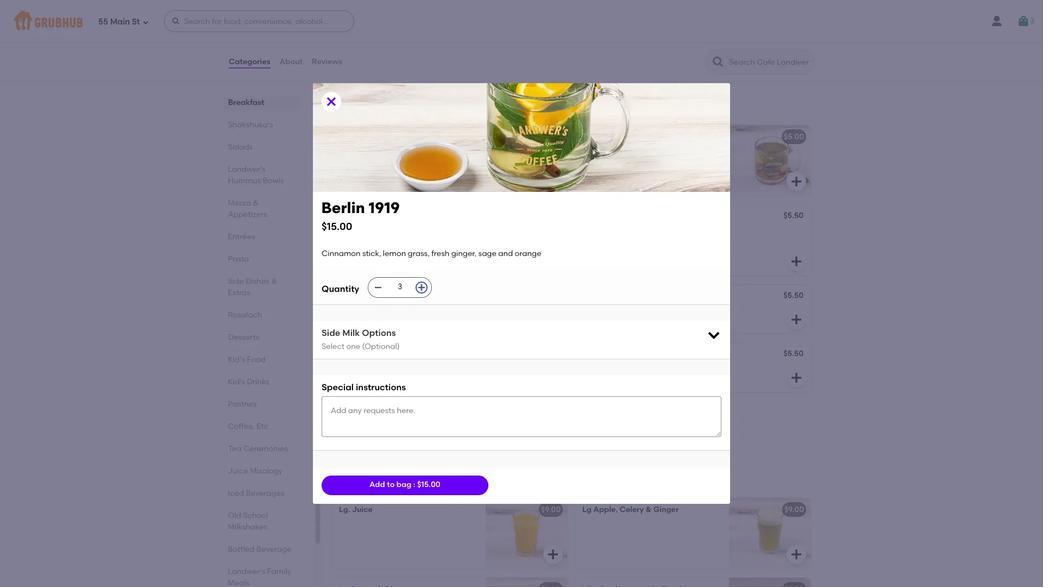 Task type: describe. For each thing, give the bounding box(es) containing it.
ginger lemon
[[339, 350, 392, 359]]

fresh
[[339, 132, 359, 141]]

mixology inside tab
[[250, 466, 283, 476]]

vanilla roobios button
[[333, 401, 568, 450]]

entrées
[[228, 232, 256, 241]]

dishes
[[246, 277, 270, 286]]

landwer
[[613, 159, 651, 168]]

cinnamon stick, fresh ginger, mint and the landwer mix (cinnamon, cloves, & nutmeg)
[[583, 147, 710, 179]]

side dishes & extras tab
[[228, 276, 296, 298]]

$5.00 for fresh mint tea
[[541, 132, 561, 141]]

add to bag : $15.00
[[370, 480, 441, 489]]

1 vertical spatial lemon
[[383, 249, 406, 258]]

beverage
[[257, 545, 292, 554]]

cinnamon for berlin
[[339, 227, 378, 237]]

roobios
[[367, 408, 397, 418]]

bag
[[397, 480, 412, 489]]

bottled beverage tab
[[228, 544, 296, 555]]

instructions
[[356, 382, 406, 393]]

etc
[[257, 422, 269, 431]]

categories
[[229, 57, 271, 66]]

1 vertical spatial cinnamon stick, lemon grass, fresh ginger, sage and orange
[[322, 249, 542, 258]]

pasta
[[228, 254, 249, 264]]

(cinnamon,
[[668, 159, 710, 168]]

quantity
[[322, 284, 359, 294]]

school
[[243, 511, 268, 520]]

iced
[[228, 489, 244, 498]]

breakfast
[[228, 98, 264, 107]]

$5.50 for crimson berry button
[[784, 291, 804, 300]]

berlin 1919
[[339, 212, 377, 221]]

salads tab
[[228, 141, 296, 153]]

2 vertical spatial and
[[499, 249, 513, 258]]

search icon image
[[712, 55, 725, 68]]

1 $5.50 from the top
[[784, 211, 804, 220]]

moroccan mint
[[583, 350, 639, 359]]

1 horizontal spatial ginger
[[654, 505, 679, 514]]

landwer's hummus bowls tab
[[228, 164, 296, 186]]

crimson berry
[[339, 292, 392, 301]]

55
[[98, 17, 108, 26]]

apple,
[[594, 505, 618, 514]]

2 $5.50 button from the top
[[576, 285, 811, 334]]

desserts tab
[[228, 332, 296, 343]]

coffee, etc
[[228, 422, 269, 431]]

family
[[268, 567, 292, 576]]

landwer's family meals
[[228, 567, 292, 587]]

juice right lg.
[[352, 505, 373, 514]]

house
[[583, 132, 606, 141]]

$5.00 for house blend tea
[[784, 132, 805, 141]]

stick, for blend
[[623, 147, 642, 157]]

1 horizontal spatial $15.00
[[417, 480, 441, 489]]

crimson
[[339, 292, 371, 301]]

kid's drinks
[[228, 377, 270, 386]]

nutmeg)
[[617, 170, 649, 179]]

juice up lg.
[[331, 472, 362, 486]]

vanilla roobios
[[339, 408, 397, 418]]

reviews button
[[312, 42, 343, 82]]

& right celery
[[646, 505, 652, 514]]

shakshuka's
[[228, 120, 273, 129]]

mezza & appetizers tab
[[228, 197, 296, 220]]

matcha
[[339, 14, 368, 23]]

old school milkshakes
[[228, 511, 268, 532]]

pasta tab
[[228, 253, 296, 265]]

fresh mint tea
[[339, 132, 393, 141]]

landwer's hummus bowls
[[228, 165, 284, 185]]

1 horizontal spatial ginger,
[[452, 249, 477, 258]]

mint for fresh
[[361, 132, 378, 141]]

about button
[[279, 42, 303, 82]]

ginger, inside cinnamon stick, lemon grass, fresh ginger, sage and orange
[[339, 238, 364, 248]]

the
[[599, 159, 611, 168]]

cloves,
[[583, 170, 608, 179]]

meals
[[228, 578, 250, 587]]

lemon
[[366, 350, 392, 359]]

landwer's for meals
[[228, 567, 266, 576]]

celery
[[620, 505, 644, 514]]

desserts
[[228, 333, 260, 342]]

main navigation navigation
[[0, 0, 1044, 42]]

ceremonies inside tea ceremonies tab
[[243, 444, 288, 453]]

side milk options select one (optional)
[[322, 328, 400, 351]]

kid's for kid's drinks
[[228, 377, 245, 386]]

orange inside cinnamon stick, lemon grass, fresh ginger, sage and orange
[[403, 238, 429, 248]]

bottled
[[228, 545, 255, 554]]

house blend tea
[[583, 132, 644, 141]]

old school milkshakes tab
[[228, 510, 296, 533]]

vanilla
[[339, 408, 365, 418]]

fresh inside cinnamon stick, fresh ginger, mint and the landwer mix (cinnamon, cloves, & nutmeg)
[[644, 147, 662, 157]]

2 vertical spatial cinnamon
[[322, 249, 361, 258]]

main
[[110, 17, 130, 26]]

kid's food
[[228, 355, 266, 364]]

3
[[1031, 16, 1035, 25]]

& inside side dishes & extras
[[272, 277, 278, 286]]

options
[[362, 328, 396, 338]]

food
[[247, 355, 266, 364]]

to
[[387, 480, 395, 489]]

3 button
[[1018, 11, 1035, 31]]

juice inside tab
[[228, 466, 249, 476]]

side dishes & extras
[[228, 277, 278, 297]]

tea ceremonies tab
[[228, 443, 296, 454]]

berlin 1919 $15.00
[[322, 199, 400, 233]]

lg. juice
[[339, 505, 373, 514]]

categories button
[[228, 42, 271, 82]]

and inside cinnamon stick, fresh ginger, mint and the landwer mix (cinnamon, cloves, & nutmeg)
[[583, 159, 597, 168]]

milkshakes
[[228, 522, 268, 532]]

& inside mezza & appetizers
[[253, 198, 259, 208]]

0 vertical spatial cinnamon stick, lemon grass, fresh ginger, sage and orange
[[339, 227, 467, 248]]

about
[[280, 57, 303, 66]]

special instructions
[[322, 382, 406, 393]]

iced beverages
[[228, 489, 285, 498]]

0 vertical spatial ceremonies
[[354, 100, 422, 113]]

mezza
[[228, 198, 251, 208]]

& inside cinnamon stick, fresh ginger, mint and the landwer mix (cinnamon, cloves, & nutmeg)
[[610, 170, 615, 179]]

reviews
[[312, 57, 342, 66]]

one
[[347, 342, 360, 351]]

old
[[228, 511, 242, 520]]

fresh inside cinnamon stick, lemon grass, fresh ginger, sage and orange
[[449, 227, 467, 237]]

moroccan
[[583, 350, 621, 359]]

matcha image
[[486, 7, 568, 77]]

1 vertical spatial grass,
[[408, 249, 430, 258]]



Task type: vqa. For each thing, say whether or not it's contained in the screenshot.
&
yes



Task type: locate. For each thing, give the bounding box(es) containing it.
&
[[610, 170, 615, 179], [253, 198, 259, 208], [272, 277, 278, 286], [646, 505, 652, 514]]

landwer's up meals
[[228, 567, 266, 576]]

$15.00 inside the berlin 1919 $15.00
[[322, 220, 352, 233]]

1 landwer's from the top
[[228, 165, 266, 174]]

2 horizontal spatial ginger,
[[664, 147, 689, 157]]

1 horizontal spatial and
[[499, 249, 513, 258]]

tea up fresh
[[331, 100, 351, 113]]

mezza & appetizers
[[228, 198, 267, 219]]

55 main st
[[98, 17, 140, 26]]

mint
[[691, 147, 708, 157]]

fresh mint tea image
[[486, 125, 568, 196]]

iced beverages tab
[[228, 488, 296, 499]]

tea inside tab
[[228, 444, 242, 453]]

juice mixology
[[228, 466, 283, 476], [331, 472, 417, 486]]

berlin for berlin 1919
[[339, 212, 360, 221]]

2 $5.50 from the top
[[784, 291, 804, 300]]

2 kid's from the top
[[228, 377, 245, 386]]

svg image inside 3 'button'
[[1018, 15, 1031, 28]]

svg image
[[1018, 15, 1031, 28], [142, 19, 149, 25], [325, 95, 338, 108], [790, 255, 803, 268], [374, 283, 383, 292], [790, 313, 803, 326], [707, 327, 722, 342], [547, 371, 560, 384], [790, 371, 803, 384], [790, 548, 803, 561]]

cinnamon stick, lemon grass, fresh ginger, sage and orange up 'input item quantity' number field
[[322, 249, 542, 258]]

1 vertical spatial orange
[[515, 249, 542, 258]]

0 horizontal spatial $9.00
[[541, 505, 561, 514]]

1 vertical spatial side
[[322, 328, 341, 338]]

0 vertical spatial $15.00
[[322, 220, 352, 233]]

0 vertical spatial side
[[228, 277, 244, 286]]

cinnamon up the
[[583, 147, 622, 157]]

shakshuka's tab
[[228, 119, 296, 130]]

stick, inside cinnamon stick, fresh ginger, mint and the landwer mix (cinnamon, cloves, & nutmeg)
[[623, 147, 642, 157]]

landwer's inside landwer's hummus bowls
[[228, 165, 266, 174]]

0 vertical spatial tea ceremonies
[[331, 100, 422, 113]]

lg carrot & ginger image
[[486, 578, 568, 587]]

rosalach tab
[[228, 309, 296, 321]]

1 kid's from the top
[[228, 355, 245, 364]]

cinnamon stick, lemon grass, fresh ginger, sage and orange
[[339, 227, 467, 248], [322, 249, 542, 258]]

cinnamon up the quantity
[[322, 249, 361, 258]]

lg
[[583, 505, 592, 514]]

mint for moroccan
[[623, 350, 639, 359]]

1 horizontal spatial side
[[322, 328, 341, 338]]

juice up "iced"
[[228, 466, 249, 476]]

tea right fresh
[[379, 132, 393, 141]]

2 horizontal spatial and
[[583, 159, 597, 168]]

coffee, etc tab
[[228, 421, 296, 432]]

$5.50
[[784, 211, 804, 220], [784, 291, 804, 300], [784, 349, 804, 358]]

ceremonies up fresh mint tea
[[354, 100, 422, 113]]

side up select
[[322, 328, 341, 338]]

1 vertical spatial kid's
[[228, 377, 245, 386]]

tea ceremonies up fresh mint tea
[[331, 100, 422, 113]]

2 $9.00 from the left
[[785, 505, 805, 514]]

0 horizontal spatial mint
[[361, 132, 378, 141]]

cinnamon inside cinnamon stick, fresh ginger, mint and the landwer mix (cinnamon, cloves, & nutmeg)
[[583, 147, 622, 157]]

mixology
[[250, 466, 283, 476], [365, 472, 417, 486]]

kid's
[[228, 355, 245, 364], [228, 377, 245, 386]]

1 vertical spatial $5.50
[[784, 291, 804, 300]]

1919 for berlin 1919
[[362, 212, 377, 221]]

grass,
[[425, 227, 447, 237], [408, 249, 430, 258]]

pastries
[[228, 400, 257, 409]]

0 horizontal spatial side
[[228, 277, 244, 286]]

1 horizontal spatial sage
[[479, 249, 497, 258]]

0 vertical spatial ginger,
[[664, 147, 689, 157]]

lg. juice image
[[486, 498, 568, 569]]

0 vertical spatial cinnamon
[[583, 147, 622, 157]]

1 vertical spatial tea ceremonies
[[228, 444, 288, 453]]

1 vertical spatial fresh
[[449, 227, 467, 237]]

mix
[[653, 159, 666, 168]]

2 $5.00 from the left
[[784, 132, 805, 141]]

kid's drinks tab
[[228, 376, 296, 388]]

landwer's family meals tab
[[228, 566, 296, 587]]

blend
[[608, 132, 629, 141]]

lg.
[[339, 505, 350, 514]]

1 vertical spatial $5.50 button
[[576, 285, 811, 334]]

1 vertical spatial mint
[[623, 350, 639, 359]]

juice mixology up iced beverages on the left bottom of the page
[[228, 466, 283, 476]]

berry
[[372, 292, 392, 301]]

(optional)
[[362, 342, 400, 351]]

svg image
[[172, 17, 180, 26], [547, 175, 560, 188], [790, 175, 803, 188], [418, 283, 426, 292], [547, 313, 560, 326], [547, 429, 560, 443], [547, 548, 560, 561]]

0 vertical spatial kid's
[[228, 355, 245, 364]]

grass, inside cinnamon stick, lemon grass, fresh ginger, sage and orange
[[425, 227, 447, 237]]

1 horizontal spatial orange
[[515, 249, 542, 258]]

landwer's for bowls
[[228, 165, 266, 174]]

0 horizontal spatial mixology
[[250, 466, 283, 476]]

tea right blend
[[631, 132, 644, 141]]

cinnamon down berlin 1919
[[339, 227, 378, 237]]

0 horizontal spatial $15.00
[[322, 220, 352, 233]]

1 vertical spatial cinnamon
[[339, 227, 378, 237]]

matcha button
[[333, 7, 568, 77]]

juice mixology inside tab
[[228, 466, 283, 476]]

$5.50 for ginger lemon button
[[784, 349, 804, 358]]

$9.00 for lg. juice
[[541, 505, 561, 514]]

add
[[370, 480, 385, 489]]

0 horizontal spatial and
[[386, 238, 401, 248]]

& down the
[[610, 170, 615, 179]]

lg apple, celery & ginger image
[[729, 498, 811, 569]]

lemon up 'input item quantity' number field
[[383, 249, 406, 258]]

stick,
[[623, 147, 642, 157], [380, 227, 399, 237], [363, 249, 381, 258]]

ginger,
[[664, 147, 689, 157], [339, 238, 364, 248], [452, 249, 477, 258]]

ginger down milk
[[339, 350, 365, 359]]

1 vertical spatial and
[[386, 238, 401, 248]]

0 horizontal spatial tea ceremonies
[[228, 444, 288, 453]]

berlin inside the berlin 1919 $15.00
[[322, 199, 365, 217]]

coffee,
[[228, 422, 255, 431]]

kid's food tab
[[228, 354, 296, 365]]

ginger, inside cinnamon stick, fresh ginger, mint and the landwer mix (cinnamon, cloves, & nutmeg)
[[664, 147, 689, 157]]

$9.00
[[541, 505, 561, 514], [785, 505, 805, 514]]

kid's left the drinks
[[228, 377, 245, 386]]

0 vertical spatial grass,
[[425, 227, 447, 237]]

mint right moroccan
[[623, 350, 639, 359]]

juice mixology up lg. juice
[[331, 472, 417, 486]]

0 horizontal spatial sage
[[366, 238, 384, 248]]

lg apple, celery & ginger
[[583, 505, 679, 514]]

mint leaf lemonade granita image
[[729, 578, 811, 587]]

1 horizontal spatial mint
[[623, 350, 639, 359]]

0 vertical spatial orange
[[403, 238, 429, 248]]

side up extras
[[228, 277, 244, 286]]

1 vertical spatial landwer's
[[228, 567, 266, 576]]

pastries tab
[[228, 398, 296, 410]]

bottled beverage
[[228, 545, 292, 554]]

1 vertical spatial ginger,
[[339, 238, 364, 248]]

rosalach
[[228, 310, 263, 320]]

bowls
[[263, 176, 284, 185]]

lemon
[[401, 227, 424, 237], [383, 249, 406, 258]]

0 horizontal spatial juice mixology
[[228, 466, 283, 476]]

0 vertical spatial stick,
[[623, 147, 642, 157]]

1 horizontal spatial mixology
[[365, 472, 417, 486]]

ginger right celery
[[654, 505, 679, 514]]

1 horizontal spatial $9.00
[[785, 505, 805, 514]]

select
[[322, 342, 345, 351]]

svg image inside the main navigation navigation
[[172, 17, 180, 26]]

$9.00 for lg apple, celery & ginger
[[785, 505, 805, 514]]

milk
[[343, 328, 360, 338]]

2 landwer's from the top
[[228, 567, 266, 576]]

beverages
[[246, 489, 285, 498]]

0 vertical spatial and
[[583, 159, 597, 168]]

1 vertical spatial ceremonies
[[243, 444, 288, 453]]

0 vertical spatial $5.50 button
[[576, 205, 811, 276]]

berlin for berlin 1919 $15.00
[[322, 199, 365, 217]]

0 vertical spatial fresh
[[644, 147, 662, 157]]

extras
[[228, 288, 251, 297]]

tea ceremonies up juice mixology tab
[[228, 444, 288, 453]]

crimson berry button
[[333, 285, 568, 334]]

0 horizontal spatial ginger,
[[339, 238, 364, 248]]

mint right fresh
[[361, 132, 378, 141]]

ceremonies
[[354, 100, 422, 113], [243, 444, 288, 453]]

2 vertical spatial fresh
[[432, 249, 450, 258]]

sage inside cinnamon stick, lemon grass, fresh ginger, sage and orange
[[366, 238, 384, 248]]

kid's left food
[[228, 355, 245, 364]]

1 $9.00 from the left
[[541, 505, 561, 514]]

fresh
[[644, 147, 662, 157], [449, 227, 467, 237], [432, 249, 450, 258]]

0 vertical spatial mint
[[361, 132, 378, 141]]

1 vertical spatial sage
[[479, 249, 497, 258]]

side inside side dishes & extras
[[228, 277, 244, 286]]

house blend tea image
[[729, 125, 811, 196]]

hummus
[[228, 176, 261, 185]]

1919 for berlin 1919 $15.00
[[369, 199, 400, 217]]

cinnamon
[[583, 147, 622, 157], [339, 227, 378, 237], [322, 249, 361, 258]]

and inside cinnamon stick, lemon grass, fresh ginger, sage and orange
[[386, 238, 401, 248]]

side for dishes
[[228, 277, 244, 286]]

breakfast tab
[[228, 97, 296, 108]]

1 horizontal spatial tea ceremonies
[[331, 100, 422, 113]]

salads
[[228, 142, 253, 152]]

1 horizontal spatial juice mixology
[[331, 472, 417, 486]]

0 horizontal spatial orange
[[403, 238, 429, 248]]

$15.00
[[322, 220, 352, 233], [417, 480, 441, 489]]

landwer's
[[228, 165, 266, 174], [228, 567, 266, 576]]

cinnamon stick, lemon grass, fresh ginger, sage and orange down berlin 1919
[[339, 227, 467, 248]]

1 horizontal spatial ceremonies
[[354, 100, 422, 113]]

Search Cafe Landwer search field
[[728, 57, 812, 67]]

1 vertical spatial $15.00
[[417, 480, 441, 489]]

Special instructions text field
[[322, 396, 722, 437]]

0 vertical spatial ginger
[[339, 350, 365, 359]]

stick, for 1919
[[380, 227, 399, 237]]

ginger
[[339, 350, 365, 359], [654, 505, 679, 514]]

:
[[414, 480, 416, 489]]

0 horizontal spatial $5.00
[[541, 132, 561, 141]]

& up the appetizers at the left top of the page
[[253, 198, 259, 208]]

drinks
[[247, 377, 270, 386]]

berlin
[[322, 199, 365, 217], [339, 212, 360, 221]]

st
[[132, 17, 140, 26]]

appetizers
[[228, 210, 267, 219]]

tea
[[331, 100, 351, 113], [379, 132, 393, 141], [631, 132, 644, 141], [228, 444, 242, 453]]

1 horizontal spatial $5.00
[[784, 132, 805, 141]]

ginger lemon button
[[333, 343, 568, 392]]

side
[[228, 277, 244, 286], [322, 328, 341, 338]]

$5.50 button
[[576, 205, 811, 276], [576, 285, 811, 334]]

3 $5.50 from the top
[[784, 349, 804, 358]]

side for milk
[[322, 328, 341, 338]]

2 vertical spatial ginger,
[[452, 249, 477, 258]]

tea down coffee,
[[228, 444, 242, 453]]

& right dishes
[[272, 277, 278, 286]]

lemon right the berlin 1919 $15.00
[[401, 227, 424, 237]]

lemon inside cinnamon stick, lemon grass, fresh ginger, sage and orange
[[401, 227, 424, 237]]

2 vertical spatial stick,
[[363, 249, 381, 258]]

kid's for kid's food
[[228, 355, 245, 364]]

0 horizontal spatial ceremonies
[[243, 444, 288, 453]]

1 vertical spatial ginger
[[654, 505, 679, 514]]

0 horizontal spatial ginger
[[339, 350, 365, 359]]

landwer's inside landwer's family meals
[[228, 567, 266, 576]]

ceremonies down etc
[[243, 444, 288, 453]]

1919 inside the berlin 1919 $15.00
[[369, 199, 400, 217]]

1 vertical spatial stick,
[[380, 227, 399, 237]]

0 vertical spatial $5.50
[[784, 211, 804, 220]]

1919
[[369, 199, 400, 217], [362, 212, 377, 221]]

0 vertical spatial sage
[[366, 238, 384, 248]]

entrées tab
[[228, 231, 296, 242]]

0 vertical spatial landwer's
[[228, 165, 266, 174]]

stick, inside cinnamon stick, lemon grass, fresh ginger, sage and orange
[[380, 227, 399, 237]]

juice mixology tab
[[228, 465, 296, 477]]

Input item quantity number field
[[388, 278, 412, 297]]

2 vertical spatial $5.50
[[784, 349, 804, 358]]

special
[[322, 382, 354, 393]]

cinnamon for house
[[583, 147, 622, 157]]

mint
[[361, 132, 378, 141], [623, 350, 639, 359]]

ginger inside button
[[339, 350, 365, 359]]

0 vertical spatial lemon
[[401, 227, 424, 237]]

1 $5.50 button from the top
[[576, 205, 811, 276]]

tea ceremonies inside tab
[[228, 444, 288, 453]]

1 $5.00 from the left
[[541, 132, 561, 141]]

side inside side milk options select one (optional)
[[322, 328, 341, 338]]

landwer's up hummus
[[228, 165, 266, 174]]

berlin 1919 image
[[486, 205, 568, 276]]



